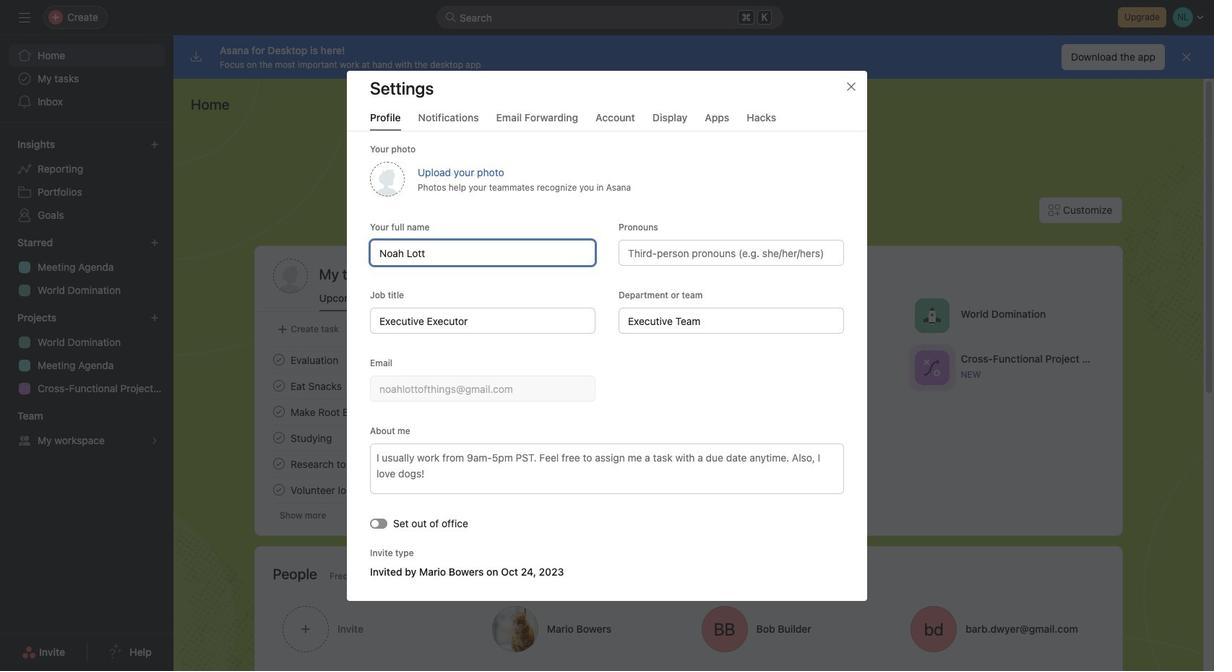 Task type: locate. For each thing, give the bounding box(es) containing it.
1 vertical spatial mark complete checkbox
[[270, 377, 287, 395]]

Mark complete checkbox
[[270, 403, 287, 421], [270, 429, 287, 447], [270, 456, 287, 473], [270, 482, 287, 499]]

3 mark complete checkbox from the top
[[270, 456, 287, 473]]

None text field
[[370, 240, 596, 266], [370, 308, 596, 334], [619, 308, 844, 334], [370, 240, 596, 266], [370, 308, 596, 334], [619, 308, 844, 334]]

mark complete image
[[270, 351, 287, 369], [270, 377, 287, 395], [270, 429, 287, 447], [270, 482, 287, 499]]

1 mark complete image from the top
[[270, 351, 287, 369]]

switch
[[370, 518, 388, 529]]

4 mark complete image from the top
[[270, 482, 287, 499]]

upload new photo image
[[370, 162, 405, 196]]

2 mark complete image from the top
[[270, 377, 287, 395]]

1 vertical spatial mark complete image
[[270, 456, 287, 473]]

1 mark complete checkbox from the top
[[270, 351, 287, 369]]

None text field
[[370, 376, 596, 402]]

4 mark complete checkbox from the top
[[270, 482, 287, 499]]

mark complete image
[[270, 403, 287, 421], [270, 456, 287, 473]]

prominent image
[[445, 12, 457, 23]]

add profile photo image
[[273, 259, 308, 294]]

Mark complete checkbox
[[270, 351, 287, 369], [270, 377, 287, 395]]

I usually work from 9am-5pm PST. Feel free to assign me a task with a due date anytime. Also, I love dogs! text field
[[370, 444, 844, 494]]

2 mark complete image from the top
[[270, 456, 287, 473]]

insights element
[[0, 132, 174, 230]]

1 mark complete image from the top
[[270, 403, 287, 421]]

0 vertical spatial mark complete checkbox
[[270, 351, 287, 369]]

global element
[[0, 35, 174, 122]]

0 vertical spatial mark complete image
[[270, 403, 287, 421]]

2 mark complete checkbox from the top
[[270, 377, 287, 395]]



Task type: vqa. For each thing, say whether or not it's contained in the screenshot.
the 'Add profile photo'
yes



Task type: describe. For each thing, give the bounding box(es) containing it.
1 mark complete checkbox from the top
[[270, 403, 287, 421]]

mark complete image for 2nd mark complete option from the bottom of the page
[[270, 456, 287, 473]]

projects element
[[0, 305, 174, 403]]

close image
[[846, 81, 858, 92]]

line_and_symbols image
[[923, 359, 941, 376]]

starred element
[[0, 230, 174, 305]]

hide sidebar image
[[19, 12, 30, 23]]

mark complete image for 1st mark complete option from the top
[[270, 403, 287, 421]]

Third-person pronouns (e.g. she/her/hers) text field
[[619, 240, 844, 266]]

3 mark complete image from the top
[[270, 429, 287, 447]]

2 mark complete checkbox from the top
[[270, 429, 287, 447]]

rocket image
[[923, 307, 941, 324]]

teams element
[[0, 403, 174, 456]]

dismiss image
[[1181, 51, 1193, 63]]



